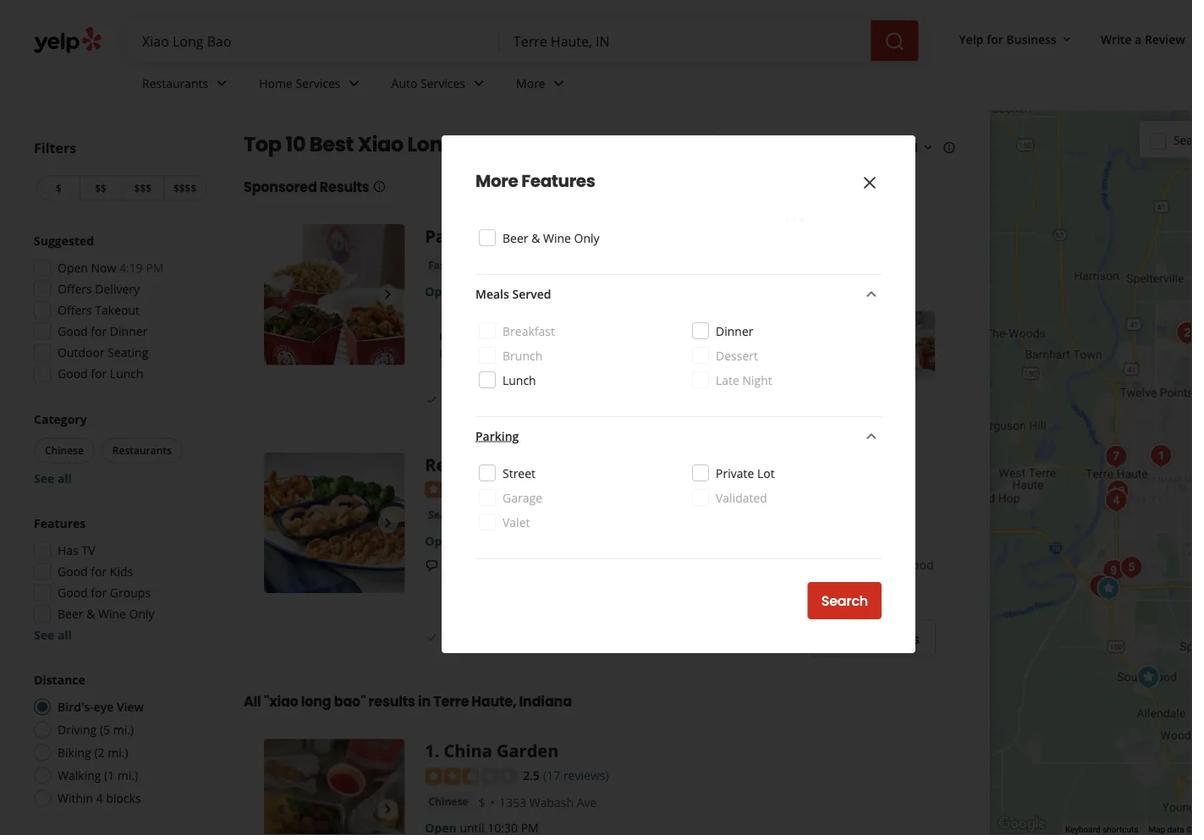 Task type: vqa. For each thing, say whether or not it's contained in the screenshot.
home?
no



Task type: locate. For each thing, give the bounding box(es) containing it.
offers for offers takeout
[[58, 302, 92, 318]]

slideshow element
[[264, 224, 405, 365], [264, 453, 405, 593], [264, 739, 405, 835]]

pm right 4:19
[[146, 260, 164, 276]]

indiana up for
[[684, 130, 762, 159]]

24 chevron down v2 image
[[549, 73, 569, 93], [861, 426, 882, 446]]

panda express image
[[264, 224, 405, 365]]

see all
[[34, 470, 72, 486], [34, 627, 72, 643]]

brunch
[[503, 347, 542, 363]]

lobster down parking
[[461, 453, 525, 476]]

delivery up delivered
[[463, 328, 512, 344]]

chinese link
[[487, 257, 534, 274], [425, 793, 472, 810]]

0 vertical spatial the
[[868, 557, 886, 573]]

1 horizontal spatial get
[[827, 629, 850, 648]]

breakfast
[[503, 323, 555, 339]]

mi.)
[[113, 722, 134, 738], [108, 744, 128, 761], [117, 767, 138, 783]]

beer up meals served
[[503, 230, 528, 246]]

0 vertical spatial chinese
[[490, 258, 530, 272]]

0 vertical spatial see all
[[34, 470, 72, 486]]

haute, up 1 . china garden
[[471, 692, 516, 711]]

beer down good for groups
[[58, 606, 83, 622]]

0 horizontal spatial 16 info v2 image
[[373, 180, 386, 193]]

lunch inside more features dialog
[[503, 372, 536, 388]]

hwy right us
[[665, 507, 689, 523]]

1 vertical spatial beer & wine only
[[58, 606, 155, 622]]

group containing suggested
[[29, 232, 210, 387]]

0 horizontal spatial red
[[425, 453, 457, 476]]

private
[[716, 465, 754, 481]]

2 vertical spatial chinese button
[[425, 793, 472, 810]]

for right yelp
[[987, 31, 1003, 47]]

group containing category
[[30, 411, 210, 487]]

poor
[[511, 574, 538, 590]]

0 vertical spatial see
[[34, 470, 54, 486]]

1 next image from the top
[[378, 284, 398, 305]]

1 vertical spatial offers
[[58, 302, 92, 318]]

1 vertical spatial chinese button
[[34, 438, 95, 463]]

1 vertical spatial see
[[34, 627, 54, 643]]

front
[[578, 345, 605, 361]]

1 vertical spatial delivery
[[463, 328, 512, 344]]

walking (1 mi.)
[[58, 767, 138, 783]]

red up pricey on the bottom of page
[[642, 557, 663, 573]]

beer
[[503, 230, 528, 246], [58, 606, 83, 622]]

for up good for groups
[[91, 563, 107, 580]]

until
[[460, 283, 484, 299]]

for right pricey on the bottom of page
[[654, 574, 670, 590]]

2 all from the top
[[57, 627, 72, 643]]

the left quality. at the right bottom of page
[[673, 574, 691, 590]]

1 horizontal spatial 41
[[692, 507, 705, 523]]

to
[[535, 345, 546, 361], [497, 574, 508, 590], [903, 574, 915, 590]]

1 horizontal spatial wine
[[543, 230, 571, 246]]

0 horizontal spatial beer & wine only
[[58, 606, 155, 622]]

all
[[57, 470, 72, 486], [57, 627, 72, 643]]

first wok image
[[1187, 425, 1192, 459]]

1 vertical spatial get
[[827, 629, 850, 648]]

16 info v2 image
[[942, 141, 956, 154], [373, 180, 386, 193]]

0 horizontal spatial 24 chevron down v2 image
[[549, 73, 569, 93]]

good inside more features dialog
[[716, 205, 746, 221]]

more features dialog
[[0, 0, 1192, 835]]

open for now
[[58, 260, 88, 276]]

2 vertical spatial next image
[[378, 799, 398, 820]]

open down "suggested"
[[58, 260, 88, 276]]

0 vertical spatial features
[[521, 169, 595, 193]]

chinese down category in the left of the page
[[45, 443, 84, 457]]

2 vertical spatial slideshow element
[[264, 739, 405, 835]]

2 16 checkmark v2 image from the top
[[425, 631, 438, 644]]

0 horizontal spatial $
[[56, 181, 62, 195]]

1 horizontal spatial terre
[[556, 130, 609, 159]]

0 vertical spatial hwy
[[606, 258, 630, 274]]

0 vertical spatial slideshow element
[[264, 224, 405, 365]]

& up served
[[531, 230, 540, 246]]

1 vertical spatial group
[[30, 411, 210, 487]]

hwy
[[606, 258, 630, 274], [665, 507, 689, 523]]

home
[[259, 75, 293, 91]]

open up 16 speech v2 "image"
[[425, 533, 457, 549]]

chinese button down category in the left of the page
[[34, 438, 95, 463]]

see all button for category
[[34, 470, 72, 486]]

features up has
[[34, 515, 86, 531]]

near
[[503, 130, 552, 159]]

&
[[531, 230, 540, 246], [86, 606, 95, 622]]

beer inside more features dialog
[[503, 230, 528, 246]]

24 chevron down v2 image inside meals served dropdown button
[[861, 284, 882, 304]]

takeout up your
[[531, 328, 579, 344]]

1 offers from the top
[[58, 281, 92, 297]]

0 vertical spatial terre
[[556, 130, 609, 159]]

1 vertical spatial mi.)
[[108, 744, 128, 761]]

has
[[58, 542, 79, 558]]

16 checkmark v2 image up in in the bottom left of the page
[[425, 631, 438, 644]]

bao
[[460, 130, 499, 159]]

1 horizontal spatial it
[[682, 345, 689, 361]]

$
[[56, 181, 62, 195], [478, 794, 485, 810]]

1 all from the top
[[57, 470, 72, 486]]

1 vertical spatial more
[[475, 169, 518, 193]]

beer & wine only up 3340
[[503, 230, 600, 246]]

offers up offers takeout
[[58, 281, 92, 297]]

16 checkmark v2 image up red lobster
[[425, 393, 438, 406]]

1 vertical spatial takeout
[[531, 328, 579, 344]]

1 see all from the top
[[34, 470, 72, 486]]

and
[[737, 574, 759, 590]]

1 previous image from the top
[[271, 284, 291, 305]]

for down outdoor seating
[[91, 365, 107, 382]]

for for dinner
[[91, 323, 107, 339]]

mi.) right (5
[[113, 722, 134, 738]]

for for kids
[[91, 563, 107, 580]]

1 vertical spatial indiana
[[519, 692, 572, 711]]

group
[[29, 232, 210, 387], [30, 411, 210, 487], [29, 515, 210, 643]]

seafood link
[[425, 506, 472, 523]]

more up near
[[516, 75, 545, 91]]

pm
[[146, 260, 164, 276], [514, 283, 532, 299]]

see all down category in the left of the page
[[34, 470, 72, 486]]

wine down good for groups
[[98, 606, 126, 622]]

1 vertical spatial &
[[86, 606, 95, 622]]

0 vertical spatial see all button
[[34, 470, 72, 486]]

24 chevron down v2 image inside more link
[[549, 73, 569, 93]]

tv
[[82, 542, 95, 558]]

chinese button down 2.5 star rating image at the bottom left of page
[[425, 793, 472, 810]]

lunch down 'seating'
[[110, 365, 143, 382]]

for inside button
[[987, 31, 1003, 47]]

41 up meals served dropdown button
[[633, 258, 646, 274]]

terre right near
[[556, 130, 609, 159]]

was
[[444, 574, 465, 590]]

2 vertical spatial delivery
[[442, 631, 482, 645]]

2 services from the left
[[420, 75, 465, 91]]

private lot
[[716, 465, 775, 481]]

indiana up the garden
[[519, 692, 572, 711]]

mi.) for driving (5 mi.)
[[113, 722, 134, 738]]

2.5
[[523, 767, 540, 783]]

1 see from the top
[[34, 470, 54, 486]]

american
[[483, 508, 531, 522]]

0 horizontal spatial the
[[673, 574, 691, 590]]

top
[[244, 130, 281, 159]]

experience
[[551, 557, 612, 573]]

good for good for kids
[[58, 563, 88, 580]]

1 vertical spatial slideshow element
[[264, 453, 405, 593]]

1 vertical spatial 16 info v2 image
[[373, 180, 386, 193]]

1 services from the left
[[296, 75, 341, 91]]

see all button down category in the left of the page
[[34, 470, 72, 486]]

3 next image from the top
[[378, 799, 398, 820]]

2 it from the left
[[682, 345, 689, 361]]

more inside business categories element
[[516, 75, 545, 91]]

pm right 9:30
[[514, 283, 532, 299]]

next image for panda express
[[378, 284, 398, 305]]

chinese button for bottom chinese link
[[425, 793, 472, 810]]

1 vertical spatial next image
[[378, 513, 398, 533]]

have
[[439, 345, 467, 361]]

0 horizontal spatial red lobster image
[[264, 453, 405, 593]]

0 horizontal spatial lobster
[[461, 453, 525, 476]]

or right door
[[638, 345, 650, 361]]

delivery down open now 4:19 pm
[[95, 281, 140, 297]]

24 chevron down v2 image inside restaurants link
[[212, 73, 232, 93]]

or up brunch at the top left of page
[[515, 328, 528, 344]]

chinese button
[[487, 257, 534, 274], [34, 438, 95, 463], [425, 793, 472, 810]]

2 vertical spatial group
[[29, 515, 210, 643]]

1 horizontal spatial lunch
[[503, 372, 536, 388]]

1 horizontal spatial red lobster image
[[1092, 572, 1126, 606]]

lobster left at
[[666, 557, 708, 573]]

option group
[[29, 671, 210, 812]]

$$$ button
[[121, 175, 163, 201]]

0 vertical spatial delivery
[[95, 281, 140, 297]]

$ down 2.5 star rating image at the bottom left of page
[[478, 794, 485, 810]]

terre right in in the bottom left of the page
[[433, 692, 469, 711]]

1 horizontal spatial takeout
[[531, 328, 579, 344]]

chinese up 9:30
[[490, 258, 530, 272]]

24 chevron down v2 image inside parking 'dropdown button'
[[861, 426, 882, 446]]

to down the our
[[497, 574, 508, 590]]

seafood button
[[425, 506, 472, 523]]

east star image
[[1097, 554, 1131, 588]]

takeout up good for dinner on the top left of page
[[95, 302, 140, 318]]

business
[[1006, 31, 1057, 47]]

slideshow element for panda express
[[264, 224, 405, 365]]

for for lunch
[[91, 365, 107, 382]]

0 horizontal spatial chinese link
[[425, 793, 472, 810]]

restaurants inside restaurants button
[[112, 443, 172, 457]]

get up have
[[439, 328, 460, 344]]

0 vertical spatial red
[[425, 453, 457, 476]]

1 vertical spatial 24 chevron down v2 image
[[861, 426, 882, 446]]

haute,
[[613, 130, 680, 159], [471, 692, 516, 711]]

chinese for chinese button related to bottom chinese link
[[428, 794, 468, 808]]

the
[[868, 557, 886, 573], [673, 574, 691, 590]]

see all up distance
[[34, 627, 72, 643]]

24 chevron down v2 image for more
[[549, 73, 569, 93]]

sponsored
[[244, 177, 317, 196]]

us
[[646, 507, 662, 523]]

mi.) right (2 at bottom
[[108, 744, 128, 761]]

2.5 star rating image
[[425, 768, 516, 784]]

has tv
[[58, 542, 95, 558]]

red lobster image
[[264, 453, 405, 593], [1092, 572, 1126, 606]]

1353 wabash ave
[[499, 794, 597, 810]]

all down category in the left of the page
[[57, 470, 72, 486]]

1 slideshow element from the top
[[264, 224, 405, 365]]

2 see from the top
[[34, 627, 54, 643]]

services for auto services
[[420, 75, 465, 91]]

china garden image
[[264, 739, 405, 835]]

0 vertical spatial 16 checkmark v2 image
[[425, 393, 438, 406]]

for for business
[[987, 31, 1003, 47]]

delivery inside "group"
[[95, 281, 140, 297]]

previous image
[[271, 284, 291, 305], [271, 799, 291, 820]]

0 horizontal spatial pm
[[146, 260, 164, 276]]

good down outdoor
[[58, 365, 88, 382]]

dinner up 'seating'
[[110, 323, 148, 339]]

it's
[[565, 574, 581, 590]]

in
[[418, 692, 431, 711]]

haute, down business categories element
[[613, 130, 680, 159]]

0 vertical spatial wine
[[543, 230, 571, 246]]

more for more features
[[475, 169, 518, 193]]

get down search
[[827, 629, 850, 648]]

3.4 link
[[523, 479, 540, 497]]

1 see all button from the top
[[34, 470, 72, 486]]

for down offers takeout
[[91, 323, 107, 339]]

beer & wine only down good for groups
[[58, 606, 155, 622]]

wine up 3340
[[543, 230, 571, 246]]

0 vertical spatial more
[[516, 75, 545, 91]]

0 horizontal spatial only
[[129, 606, 155, 622]]

24 chevron down v2 image inside auto services link
[[469, 73, 489, 93]]

seafood
[[889, 557, 934, 573]]

to left your
[[535, 345, 546, 361]]

services right home at the top left of page
[[296, 75, 341, 91]]

(17 reviews)
[[543, 767, 609, 783]]

offers down offers delivery
[[58, 302, 92, 318]]

good left for
[[716, 205, 746, 221]]

0 vertical spatial $
[[56, 181, 62, 195]]

open down fast
[[425, 283, 457, 299]]

chinese link down 2.5 star rating image at the bottom left of page
[[425, 793, 472, 810]]

eastern house image
[[1099, 484, 1133, 518]]

map region
[[808, 0, 1192, 835]]

1 horizontal spatial chinese button
[[425, 793, 472, 810]]

0 vertical spatial get
[[439, 328, 460, 344]]

delivery down the…"
[[442, 631, 482, 645]]

1 horizontal spatial pm
[[514, 283, 532, 299]]

1 vertical spatial chinese
[[45, 443, 84, 457]]

0 vertical spatial next image
[[378, 284, 398, 305]]

10
[[285, 130, 306, 159]]

restaurants inside restaurants link
[[142, 75, 208, 91]]

only down 'groups'
[[129, 606, 155, 622]]

2 previous image from the top
[[271, 799, 291, 820]]

0 horizontal spatial it
[[470, 345, 477, 361]]

panera bread image
[[1132, 661, 1165, 695]]

0 horizontal spatial wine
[[98, 606, 126, 622]]

0 vertical spatial beer
[[503, 230, 528, 246]]

2 horizontal spatial chinese
[[490, 258, 530, 272]]

within
[[58, 790, 93, 806]]

validated
[[716, 489, 767, 505]]

only up south
[[574, 230, 600, 246]]

s
[[637, 507, 643, 523]]

hwy right south
[[606, 258, 630, 274]]

0 vertical spatial mi.)
[[113, 722, 134, 738]]

1 horizontal spatial chinese link
[[487, 257, 534, 274]]

1 vertical spatial open
[[425, 283, 457, 299]]

41 right us
[[692, 507, 705, 523]]

quality.
[[694, 574, 734, 590]]

restaurants for restaurants button
[[112, 443, 172, 457]]

kinda
[[584, 574, 614, 590]]

good down has tv
[[58, 563, 88, 580]]

1 vertical spatial restaurants
[[112, 443, 172, 457]]

2 vertical spatial open
[[425, 533, 457, 549]]

next image
[[378, 284, 398, 305], [378, 513, 398, 533], [378, 799, 398, 820]]

dinner up read
[[716, 323, 753, 339]]

0 vertical spatial offers
[[58, 281, 92, 297]]

24 chevron down v2 image
[[212, 73, 232, 93], [344, 73, 364, 93], [469, 73, 489, 93], [861, 284, 882, 304]]

more inside dialog
[[475, 169, 518, 193]]

open for until
[[425, 283, 457, 299]]

1 16 checkmark v2 image from the top
[[425, 393, 438, 406]]

mi.) for walking (1 mi.)
[[117, 767, 138, 783]]

see all button up distance
[[34, 627, 72, 643]]

for inside "based on our past experience with red lobster at bloomington, we thought the seafood was okay to poor and it's kinda pricey for the quality. and then my friend invited us to the…"
[[654, 574, 670, 590]]

services for home services
[[296, 75, 341, 91]]

1 vertical spatial lobster
[[666, 557, 708, 573]]

beer & wine only
[[503, 230, 600, 246], [58, 606, 155, 622]]

3.4 star rating image
[[425, 481, 516, 498]]

american (traditional) button
[[479, 506, 600, 523]]

2 see all button from the top
[[34, 627, 72, 643]]

the…"
[[444, 591, 475, 607]]

good up outdoor
[[58, 323, 88, 339]]

driving (5 mi.)
[[58, 722, 134, 738]]

24 chevron down v2 image for parking
[[861, 426, 882, 446]]

slideshow element for red lobster
[[264, 453, 405, 593]]

2 slideshow element from the top
[[264, 453, 405, 593]]

wine inside more features dialog
[[543, 230, 571, 246]]

wine
[[543, 230, 571, 246], [98, 606, 126, 622]]

served
[[512, 286, 551, 302]]

outdoor seating
[[58, 344, 148, 360]]

dinner inside more features dialog
[[716, 323, 753, 339]]

1 horizontal spatial only
[[574, 230, 600, 246]]

see all for features
[[34, 627, 72, 643]]

1 vertical spatial 16 checkmark v2 image
[[425, 631, 438, 644]]

to right us
[[903, 574, 915, 590]]

good down good for kids
[[58, 585, 88, 601]]

ave
[[577, 794, 597, 810]]

1 horizontal spatial beer
[[503, 230, 528, 246]]

bao"
[[334, 692, 366, 711]]

red
[[425, 453, 457, 476], [642, 557, 663, 573]]

chinese down 2.5 star rating image at the bottom left of page
[[428, 794, 468, 808]]

china garden image
[[1144, 439, 1178, 473]]

past
[[524, 557, 548, 573]]

24 chevron down v2 image inside home services link
[[344, 73, 364, 93]]

2 offers from the top
[[58, 302, 92, 318]]

features
[[521, 169, 595, 193], [34, 515, 86, 531]]

fast food
[[428, 258, 477, 272]]

for
[[987, 31, 1003, 47], [91, 323, 107, 339], [727, 345, 743, 361], [91, 365, 107, 382], [91, 563, 107, 580], [654, 574, 670, 590], [91, 585, 107, 601]]

offers takeout
[[58, 302, 140, 318]]

all for features
[[57, 627, 72, 643]]

0 horizontal spatial dinner
[[110, 323, 148, 339]]

see all button
[[34, 470, 72, 486], [34, 627, 72, 643]]

keyboard shortcuts
[[1065, 825, 1138, 835]]

panda express link
[[425, 224, 547, 247]]

get inside "link"
[[827, 629, 850, 648]]

chinese button up 9:30
[[487, 257, 534, 274]]

late night
[[716, 372, 772, 388]]

1 vertical spatial haute,
[[471, 692, 516, 711]]

view
[[117, 699, 144, 715]]

see all for category
[[34, 470, 72, 486]]

1 vertical spatial see all
[[34, 627, 72, 643]]

1 horizontal spatial red
[[642, 557, 663, 573]]

& down good for groups
[[86, 606, 95, 622]]

chinese link up 9:30
[[487, 257, 534, 274]]

keyboard shortcuts button
[[1065, 824, 1138, 835]]

see down category in the left of the page
[[34, 470, 54, 486]]

good for good for happy hour
[[716, 205, 746, 221]]

2 see all from the top
[[34, 627, 72, 643]]

services right auto
[[420, 75, 465, 91]]

1 vertical spatial pm
[[514, 283, 532, 299]]

None search field
[[129, 20, 922, 61]]

1 horizontal spatial chinese
[[428, 794, 468, 808]]

24 chevron down v2 image for auto
[[469, 73, 489, 93]]

lunch down brunch at the top left of page
[[503, 372, 536, 388]]

your
[[549, 345, 574, 361]]

features down near
[[521, 169, 595, 193]]

$ down filters
[[56, 181, 62, 195]]

1 horizontal spatial dinner
[[716, 323, 753, 339]]

delivered
[[481, 345, 532, 361]]

24 chevron down v2 image for home
[[344, 73, 364, 93]]

1 horizontal spatial indiana
[[684, 130, 762, 159]]

1 vertical spatial red
[[642, 557, 663, 573]]

pm for open until 9:30 pm
[[514, 283, 532, 299]]

get for get directions
[[827, 629, 850, 648]]

get for get delivery or takeout
[[439, 328, 460, 344]]

1 horizontal spatial $
[[478, 794, 485, 810]]

16 checkmark v2 image
[[425, 393, 438, 406], [425, 631, 438, 644]]

see up distance
[[34, 627, 54, 643]]

red up 3.4 star rating image
[[425, 453, 457, 476]]

2 next image from the top
[[378, 513, 398, 533]]

all up distance
[[57, 627, 72, 643]]

3 slideshow element from the top
[[264, 739, 405, 835]]

0 vertical spatial pm
[[146, 260, 164, 276]]

mi.) right (1
[[117, 767, 138, 783]]

for down good for kids
[[91, 585, 107, 601]]

garage
[[503, 489, 542, 505]]

get
[[439, 328, 460, 344], [827, 629, 850, 648]]

see
[[34, 470, 54, 486], [34, 627, 54, 643]]

more down top 10 best xiao long bao near terre haute, indiana
[[475, 169, 518, 193]]

biking
[[58, 744, 91, 761]]

chinese inside "group"
[[45, 443, 84, 457]]

0 horizontal spatial or
[[515, 328, 528, 344]]

24 chevron down v2 image for meals
[[861, 284, 882, 304]]

the up invited
[[868, 557, 886, 573]]



Task type: describe. For each thing, give the bounding box(es) containing it.
blocks
[[106, 790, 141, 806]]

china wok image
[[1170, 316, 1192, 350]]

chinese button for the top chinese link
[[487, 257, 534, 274]]

next image for red lobster
[[378, 513, 398, 533]]

yelp for business
[[959, 31, 1057, 47]]

offers delivery
[[58, 281, 140, 297]]

3340
[[540, 258, 567, 274]]

red inside "based on our past experience with red lobster at bloomington, we thought the seafood was okay to poor and it's kinda pricey for the quality. and then my friend invited us to the…"
[[642, 557, 663, 573]]

panda
[[425, 224, 478, 247]]

1 vertical spatial only
[[129, 606, 155, 622]]

seafood
[[428, 508, 469, 522]]

0 horizontal spatial 41
[[633, 258, 646, 274]]

(1
[[104, 767, 114, 783]]

royal mandarin express image
[[1115, 551, 1148, 585]]

great wall image
[[1099, 440, 1133, 474]]

happy dragon image
[[1101, 475, 1135, 508]]

valet
[[503, 514, 530, 530]]

0 horizontal spatial to
[[497, 574, 508, 590]]

my
[[791, 574, 808, 590]]

us
[[887, 574, 900, 590]]

search
[[821, 591, 868, 610]]

0 vertical spatial indiana
[[684, 130, 762, 159]]

read more
[[723, 345, 785, 361]]

more for more
[[516, 75, 545, 91]]

option group containing distance
[[29, 671, 210, 812]]

0 horizontal spatial indiana
[[519, 692, 572, 711]]

within 4 blocks
[[58, 790, 141, 806]]

delivery for get
[[463, 328, 512, 344]]

9:30
[[488, 283, 511, 299]]

south
[[570, 258, 603, 274]]

1 vertical spatial beer
[[58, 606, 83, 622]]

shortcuts
[[1102, 825, 1138, 835]]

dinner inside "group"
[[110, 323, 148, 339]]

$$$$ button
[[163, 175, 206, 201]]

1 vertical spatial hwy
[[665, 507, 689, 523]]

china garden link
[[444, 739, 559, 762]]

garden
[[497, 739, 559, 762]]

lobster inside "based on our past experience with red lobster at bloomington, we thought the seafood was okay to poor and it's kinda pricey for the quality. and then my friend invited us to the…"
[[666, 557, 708, 573]]

0 horizontal spatial features
[[34, 515, 86, 531]]

eye
[[94, 699, 114, 715]]

previous image for panda express image
[[271, 284, 291, 305]]

more
[[754, 345, 785, 361]]

fast food button
[[425, 257, 480, 274]]

google image
[[994, 813, 1050, 835]]

auto
[[391, 75, 417, 91]]

1
[[425, 739, 435, 762]]

1 horizontal spatial the
[[868, 557, 886, 573]]

0 vertical spatial chinese link
[[487, 257, 534, 274]]

previous image for china garden image
[[271, 799, 291, 820]]

parking
[[475, 428, 519, 444]]

for for groups
[[91, 585, 107, 601]]

only inside more features dialog
[[574, 230, 600, 246]]

3.4
[[523, 480, 540, 497]]

close image
[[860, 173, 880, 193]]

user actions element
[[945, 24, 1192, 58]]

parking button
[[475, 426, 882, 448]]

good for dinner
[[58, 323, 148, 339]]

0 vertical spatial haute,
[[613, 130, 680, 159]]

1 . china garden
[[425, 739, 559, 762]]

express
[[482, 224, 547, 247]]

yelp
[[959, 31, 984, 47]]

see all button for features
[[34, 627, 72, 643]]

"xiao
[[264, 692, 298, 711]]

offers for offers delivery
[[58, 281, 92, 297]]

previous image
[[271, 513, 291, 533]]

distance
[[34, 672, 85, 688]]

1 vertical spatial $
[[478, 794, 485, 810]]

all
[[244, 692, 261, 711]]

reviews)
[[563, 767, 609, 783]]

results
[[369, 692, 415, 711]]

1 vertical spatial chinese link
[[425, 793, 472, 810]]

good for happy hour
[[716, 205, 837, 221]]

home services link
[[246, 61, 378, 110]]

suggested
[[34, 233, 94, 249]]

best
[[309, 130, 354, 159]]

see for category
[[34, 470, 54, 486]]

pm for open now 4:19 pm
[[146, 260, 164, 276]]

0 vertical spatial 16 info v2 image
[[942, 141, 956, 154]]

thought
[[821, 557, 865, 573]]

& inside more features dialog
[[531, 230, 540, 246]]

restaurants for restaurants link
[[142, 75, 208, 91]]

see for features
[[34, 627, 54, 643]]

delivery for offers
[[95, 281, 140, 297]]

night
[[742, 372, 772, 388]]

$$$$
[[173, 181, 197, 195]]

meals served button
[[475, 284, 882, 305]]

kids
[[110, 563, 133, 580]]

driving
[[58, 722, 97, 738]]

home services
[[259, 75, 341, 91]]

fast food link
[[425, 257, 480, 274]]

all for category
[[57, 470, 72, 486]]

0 vertical spatial lobster
[[461, 453, 525, 476]]

3340 south hwy 41
[[540, 258, 646, 274]]

bloomington,
[[725, 557, 799, 573]]

beer & wine only inside "group"
[[58, 606, 155, 622]]

magic wok image
[[1083, 569, 1117, 603]]

1 vertical spatial wine
[[98, 606, 126, 622]]

bird's-
[[58, 699, 94, 715]]

at
[[711, 557, 722, 573]]

16 speech v2 image
[[425, 559, 438, 572]]

a
[[1135, 31, 1142, 47]]

(2
[[94, 744, 105, 761]]

0 horizontal spatial &
[[86, 606, 95, 622]]

data
[[1167, 825, 1184, 835]]

restaurants button
[[101, 438, 183, 463]]

on
[[485, 557, 499, 573]]

good for good for dinner
[[58, 323, 88, 339]]

0 horizontal spatial takeout
[[95, 302, 140, 318]]

good for groups
[[58, 585, 151, 601]]

auto services
[[391, 75, 465, 91]]

mi.) for biking (2 mi.)
[[108, 744, 128, 761]]

top 10 best xiao long bao near terre haute, indiana
[[244, 130, 762, 159]]

category
[[34, 411, 87, 427]]

©
[[1186, 825, 1192, 835]]

$$
[[95, 181, 107, 195]]

red lobster link
[[425, 453, 525, 476]]

happy
[[770, 205, 806, 221]]

street
[[503, 465, 536, 481]]

for right ready
[[727, 345, 743, 361]]

auto services link
[[378, 61, 503, 110]]

now
[[91, 260, 116, 276]]

business categories element
[[129, 61, 1192, 110]]

2 horizontal spatial to
[[903, 574, 915, 590]]

beer & wine only inside more features dialog
[[503, 230, 600, 246]]

chinese for leftmost chinese button
[[45, 443, 84, 457]]

1 horizontal spatial or
[[638, 345, 650, 361]]

(17
[[543, 767, 560, 783]]

4
[[96, 790, 103, 806]]

search image
[[885, 31, 905, 52]]

pickup
[[746, 345, 782, 361]]

good for kids
[[58, 563, 133, 580]]

1 it from the left
[[470, 345, 477, 361]]

0 horizontal spatial lunch
[[110, 365, 143, 382]]

16 chevron down v2 image
[[1060, 33, 1074, 46]]

group containing features
[[29, 515, 210, 643]]

results
[[320, 177, 369, 196]]

1 horizontal spatial to
[[535, 345, 546, 361]]

chinese for the top chinese link chinese button
[[490, 258, 530, 272]]

features inside dialog
[[521, 169, 595, 193]]

3407 s us hwy 41
[[607, 507, 705, 523]]

outdoor
[[58, 344, 105, 360]]

$ inside button
[[56, 181, 62, 195]]

1 vertical spatial the
[[673, 574, 691, 590]]

walking
[[58, 767, 101, 783]]

write
[[1101, 31, 1132, 47]]

lot
[[757, 465, 775, 481]]

good for good for groups
[[58, 585, 88, 601]]

0 horizontal spatial chinese button
[[34, 438, 95, 463]]

"based on our past experience with red lobster at bloomington, we thought the seafood was okay to poor and it's kinda pricey for the quality. and then my friend invited us to the…"
[[444, 557, 934, 607]]

1 vertical spatial terre
[[433, 692, 469, 711]]

directions
[[853, 629, 920, 648]]

1 vertical spatial 41
[[692, 507, 705, 523]]

"based
[[444, 557, 482, 573]]

good for good for lunch
[[58, 365, 88, 382]]

panda express
[[425, 224, 547, 247]]

for
[[749, 205, 767, 221]]



